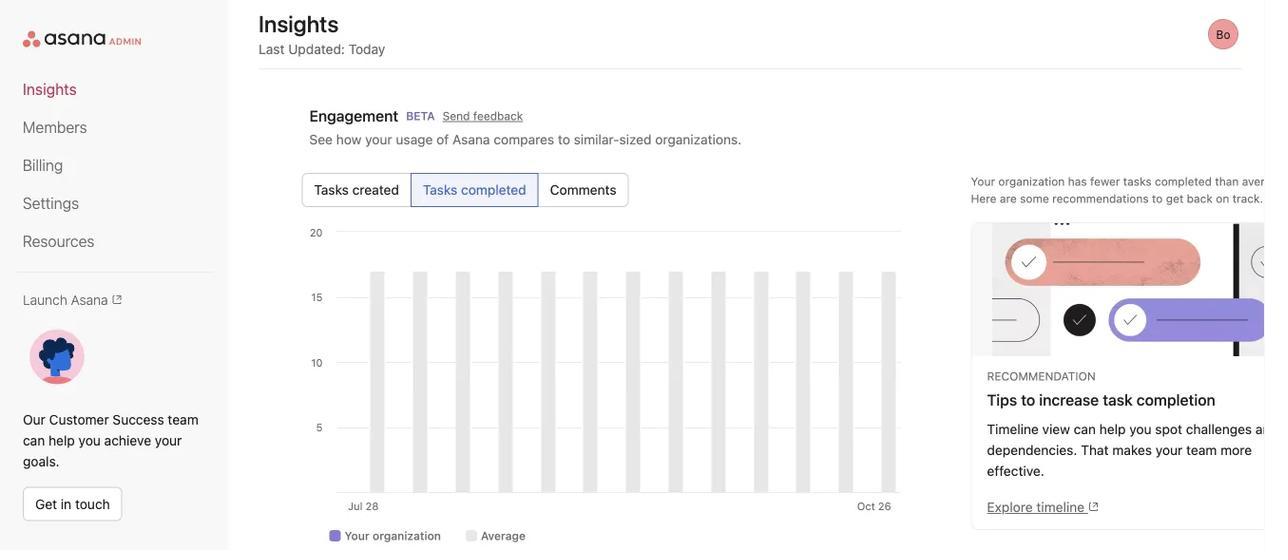 Task type: locate. For each thing, give the bounding box(es) containing it.
0 horizontal spatial insights
[[23, 80, 77, 98]]

asana inside engagement beta send feedback see how your usage of asana compares to similar-sized organizations.
[[453, 132, 490, 147]]

0 vertical spatial organization
[[999, 175, 1066, 188]]

can
[[1074, 422, 1097, 438], [23, 433, 45, 448]]

help inside the our customer success team can help you achieve your goals.
[[49, 433, 75, 448]]

asana
[[453, 132, 490, 147], [71, 292, 108, 308]]

organization left average icon
[[373, 530, 441, 543]]

1 horizontal spatial insights
[[259, 10, 339, 37]]

can down our
[[23, 433, 45, 448]]

recommendation tips to increase task completion
[[988, 370, 1216, 409]]

can inside the our customer success team can help you achieve your goals.
[[23, 433, 45, 448]]

to right tips
[[1022, 391, 1036, 409]]

1 horizontal spatial organization
[[999, 175, 1066, 188]]

sized
[[620, 132, 652, 147]]

0 horizontal spatial asana
[[71, 292, 108, 308]]

similar-
[[574, 132, 620, 147]]

engagement beta send feedback see how your usage of asana compares to similar-sized organizations.
[[310, 107, 742, 147]]

1 vertical spatial asana
[[71, 292, 108, 308]]

option group
[[302, 173, 911, 207]]

insights up updated:
[[259, 10, 339, 37]]

you left spot
[[1130, 422, 1152, 438]]

billing link
[[23, 154, 205, 177]]

updated:
[[288, 41, 345, 57]]

your organization has fewer tasks completed than avera
[[972, 175, 1266, 205]]

organization inside your organization has fewer tasks completed than avera
[[999, 175, 1066, 188]]

insights inside insights link
[[23, 80, 77, 98]]

your right how
[[365, 132, 392, 147]]

completed down the compares
[[461, 182, 527, 198]]

0 horizontal spatial completed
[[461, 182, 527, 198]]

1 horizontal spatial can
[[1074, 422, 1097, 438]]

organization left the has on the right of page
[[999, 175, 1066, 188]]

you
[[1130, 422, 1152, 438], [79, 433, 101, 448]]

1 horizontal spatial to
[[1022, 391, 1036, 409]]

your organization image
[[330, 531, 341, 542]]

1 vertical spatial your
[[345, 530, 370, 543]]

an
[[1256, 422, 1266, 438]]

your inside button
[[345, 530, 370, 543]]

resources
[[23, 233, 95, 251]]

1 horizontal spatial your
[[972, 175, 996, 188]]

your inside the our customer success team can help you achieve your goals.
[[155, 433, 182, 448]]

completed left than
[[1156, 175, 1213, 188]]

1 tasks from the left
[[314, 182, 349, 198]]

send
[[443, 109, 470, 123]]

success
[[113, 412, 164, 428]]

to left similar-
[[558, 132, 571, 147]]

help inside timeline view can help you spot challenges an
[[1100, 422, 1127, 438]]

how
[[336, 132, 362, 147]]

0 horizontal spatial organization
[[373, 530, 441, 543]]

1 vertical spatial to
[[1022, 391, 1036, 409]]

timeline view can help you spot challenges an
[[988, 422, 1266, 479]]

bo
[[1217, 28, 1231, 41]]

your
[[972, 175, 996, 188], [345, 530, 370, 543]]

average button
[[461, 527, 531, 546]]

0 horizontal spatial your
[[345, 530, 370, 543]]

asana right launch
[[71, 292, 108, 308]]

1 horizontal spatial asana
[[453, 132, 490, 147]]

goals.
[[23, 454, 60, 469]]

insights up members
[[23, 80, 77, 98]]

your
[[365, 132, 392, 147], [155, 433, 182, 448]]

option group containing tasks created
[[302, 173, 911, 207]]

can right view
[[1074, 422, 1097, 438]]

0 vertical spatial your
[[365, 132, 392, 147]]

0 horizontal spatial you
[[79, 433, 101, 448]]

tasks inside option
[[314, 182, 349, 198]]

your left the has on the right of page
[[972, 175, 996, 188]]

completed inside option
[[461, 182, 527, 198]]

organization inside 'your organization' button
[[373, 530, 441, 543]]

help down task
[[1100, 422, 1127, 438]]

0 horizontal spatial your
[[155, 433, 182, 448]]

to
[[558, 132, 571, 147], [1022, 391, 1036, 409]]

insights
[[259, 10, 339, 37], [23, 80, 77, 98]]

tasks down of
[[423, 182, 458, 198]]

asana down send feedback link
[[453, 132, 490, 147]]

view
[[1043, 422, 1071, 438]]

has
[[1069, 175, 1088, 188]]

send feedback link
[[443, 107, 523, 125]]

recommendation
[[988, 370, 1096, 383]]

engagement
[[310, 107, 399, 125]]

0 vertical spatial to
[[558, 132, 571, 147]]

comments
[[550, 182, 617, 198]]

0 vertical spatial insights
[[259, 10, 339, 37]]

1 horizontal spatial your
[[365, 132, 392, 147]]

your right the your organization 'icon'
[[345, 530, 370, 543]]

explore timeline
[[988, 500, 1085, 516]]

our customer success team can help you achieve your goals.
[[23, 412, 199, 469]]

0 horizontal spatial help
[[49, 433, 75, 448]]

completed
[[1156, 175, 1213, 188], [461, 182, 527, 198]]

2 tasks from the left
[[423, 182, 458, 198]]

0 vertical spatial your
[[972, 175, 996, 188]]

in
[[61, 496, 72, 512]]

your for your organization
[[345, 530, 370, 543]]

0 horizontal spatial tasks
[[314, 182, 349, 198]]

touch
[[75, 496, 110, 512]]

you down customer
[[79, 433, 101, 448]]

compares
[[494, 132, 555, 147]]

1 vertical spatial insights
[[23, 80, 77, 98]]

settings link
[[23, 192, 205, 215]]

1 horizontal spatial you
[[1130, 422, 1152, 438]]

tasks left "created"
[[314, 182, 349, 198]]

tasks
[[314, 182, 349, 198], [423, 182, 458, 198]]

tasks completed
[[423, 182, 527, 198]]

to inside engagement beta send feedback see how your usage of asana compares to similar-sized organizations.
[[558, 132, 571, 147]]

0 vertical spatial asana
[[453, 132, 490, 147]]

help down customer
[[49, 433, 75, 448]]

1 vertical spatial organization
[[373, 530, 441, 543]]

organization
[[999, 175, 1066, 188], [373, 530, 441, 543]]

launch asana link
[[23, 292, 205, 308]]

0 horizontal spatial to
[[558, 132, 571, 147]]

1 horizontal spatial help
[[1100, 422, 1127, 438]]

insights for insights last updated: today
[[259, 10, 339, 37]]

your inside your organization has fewer tasks completed than avera
[[972, 175, 996, 188]]

1 horizontal spatial tasks
[[423, 182, 458, 198]]

completed inside your organization has fewer tasks completed than avera
[[1156, 175, 1213, 188]]

help
[[1100, 422, 1127, 438], [49, 433, 75, 448]]

1 vertical spatial your
[[155, 433, 182, 448]]

insights inside 'insights last updated: today'
[[259, 10, 339, 37]]

timeline
[[988, 422, 1039, 438]]

fewer
[[1091, 175, 1121, 188]]

1 horizontal spatial completed
[[1156, 175, 1213, 188]]

your down team
[[155, 433, 182, 448]]

tasks inside option
[[423, 182, 458, 198]]

0 horizontal spatial can
[[23, 433, 45, 448]]



Task type: vqa. For each thing, say whether or not it's contained in the screenshot.
left to
yes



Task type: describe. For each thing, give the bounding box(es) containing it.
spot
[[1156, 422, 1183, 438]]

challenges
[[1187, 422, 1253, 438]]

today
[[349, 41, 386, 57]]

last
[[259, 41, 285, 57]]

created
[[353, 182, 399, 198]]

team
[[168, 412, 199, 428]]

can inside timeline view can help you spot challenges an
[[1074, 422, 1097, 438]]

organizations.
[[656, 132, 742, 147]]

feedback
[[474, 109, 523, 123]]

launch
[[23, 292, 67, 308]]

members
[[23, 118, 87, 136]]

insights link
[[23, 78, 205, 101]]

members link
[[23, 116, 205, 139]]

avera
[[1243, 175, 1266, 188]]

tips
[[988, 391, 1018, 409]]

see
[[310, 132, 333, 147]]

tasks created
[[314, 182, 399, 198]]

organization for your organization
[[373, 530, 441, 543]]

insights for insights
[[23, 80, 77, 98]]

explore
[[988, 500, 1034, 516]]

you inside timeline view can help you spot challenges an
[[1130, 422, 1152, 438]]

than
[[1216, 175, 1240, 188]]

of
[[437, 132, 449, 147]]

get in touch button
[[23, 487, 122, 522]]

timeline
[[1037, 500, 1085, 516]]

achieve
[[104, 433, 151, 448]]

launch asana
[[23, 292, 108, 308]]

Comments radio
[[538, 173, 629, 207]]

your inside engagement beta send feedback see how your usage of asana compares to similar-sized organizations.
[[365, 132, 392, 147]]

average
[[481, 530, 526, 543]]

resources link
[[23, 230, 205, 253]]

tasks for tasks created
[[314, 182, 349, 198]]

completion
[[1137, 391, 1216, 409]]

task
[[1104, 391, 1134, 409]]

average image
[[466, 531, 477, 542]]

usage
[[396, 132, 433, 147]]

tasks for tasks completed
[[423, 182, 458, 198]]

Tasks created radio
[[302, 173, 412, 207]]

explore timeline link
[[988, 500, 1100, 516]]

increase
[[1040, 391, 1100, 409]]

to inside recommendation tips to increase task completion
[[1022, 391, 1036, 409]]

your organization button
[[325, 527, 446, 546]]

customer
[[49, 412, 109, 428]]

your organization
[[345, 530, 441, 543]]

organization for your organization has fewer tasks completed than avera
[[999, 175, 1066, 188]]

billing
[[23, 156, 63, 175]]

our
[[23, 412, 46, 428]]

Tasks completed radio
[[411, 173, 539, 207]]

your for your organization has fewer tasks completed than avera
[[972, 175, 996, 188]]

you inside the our customer success team can help you achieve your goals.
[[79, 433, 101, 448]]

get in touch
[[35, 496, 110, 512]]

beta
[[406, 109, 435, 123]]

insights last updated: today
[[259, 10, 386, 57]]

get
[[35, 496, 57, 512]]

tasks
[[1124, 175, 1152, 188]]

settings
[[23, 195, 79, 213]]



